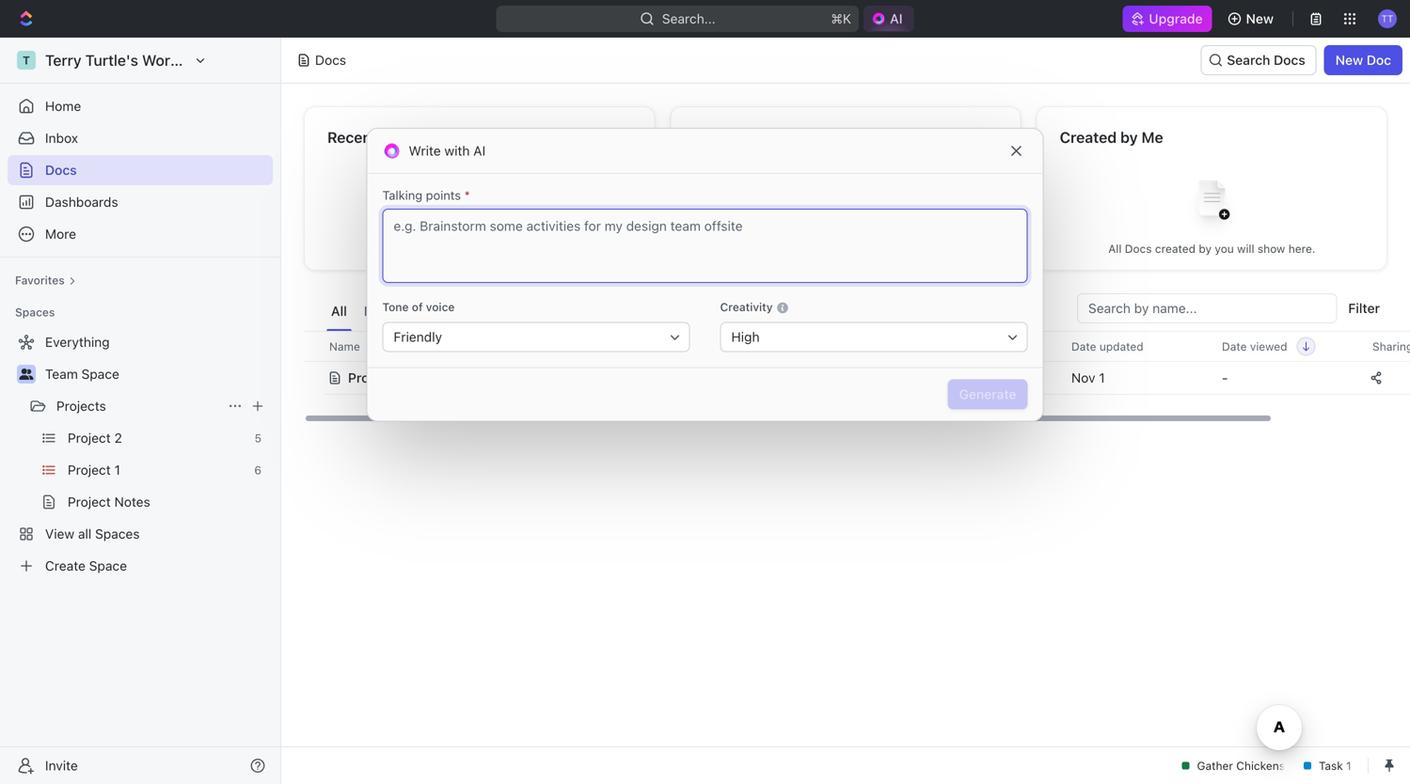 Task type: vqa. For each thing, say whether or not it's contained in the screenshot.
show
yes



Task type: locate. For each thing, give the bounding box(es) containing it.
0 horizontal spatial date
[[1071, 340, 1096, 353]]

team
[[45, 366, 78, 382]]

by left 'you'
[[1199, 242, 1212, 255]]

date inside button
[[1222, 340, 1247, 353]]

table
[[304, 331, 1410, 397]]

nov 1
[[1071, 370, 1105, 386]]

search docs button
[[1201, 45, 1317, 75]]

table containing project notes
[[304, 331, 1410, 397]]

0 vertical spatial by
[[1120, 128, 1138, 146]]

tree
[[8, 327, 273, 581]]

0 horizontal spatial new
[[1246, 11, 1274, 26]]

new for new doc
[[1335, 52, 1363, 68]]

favorites
[[694, 128, 759, 146], [15, 274, 65, 287]]

new button
[[1220, 4, 1285, 34]]

*
[[464, 188, 470, 202]]

recent
[[327, 128, 377, 146]]

2 will from the left
[[1237, 242, 1254, 255]]

here. up workspace
[[565, 242, 592, 255]]

cell down "high"
[[654, 361, 842, 395]]

1 horizontal spatial by
[[1199, 242, 1212, 255]]

2 date from the left
[[1222, 340, 1247, 353]]

home link
[[8, 91, 273, 121]]

row
[[304, 331, 1410, 362], [304, 359, 1410, 397]]

1 here. from the left
[[565, 242, 592, 255]]

docs
[[315, 52, 346, 68], [1274, 52, 1305, 68], [45, 162, 77, 178], [483, 242, 510, 255], [1125, 242, 1152, 255], [386, 303, 418, 319]]

search
[[1227, 52, 1270, 68]]

0 horizontal spatial all
[[331, 303, 347, 319]]

date viewed button
[[1211, 332, 1315, 361]]

1 vertical spatial all
[[331, 303, 347, 319]]

tab list
[[326, 293, 776, 331]]

team space
[[45, 366, 119, 382]]

private
[[496, 303, 539, 319]]

doc
[[1367, 52, 1391, 68]]

no recent docs image
[[442, 166, 517, 241]]

1 horizontal spatial all
[[1108, 242, 1122, 255]]

e.g. Brainstorm some activities for my design team offsite text field
[[382, 209, 1028, 283]]

date
[[1071, 340, 1096, 353], [1222, 340, 1247, 353]]

ai
[[473, 143, 485, 158]]

new inside new doc button
[[1335, 52, 1363, 68]]

0 vertical spatial favorites
[[694, 128, 759, 146]]

show up private at left top
[[534, 242, 562, 255]]

opened
[[440, 242, 480, 255]]

cell left project
[[304, 361, 325, 395]]

space
[[81, 366, 119, 382]]

by
[[1120, 128, 1138, 146], [1199, 242, 1212, 255]]

0 horizontal spatial show
[[534, 242, 562, 255]]

tree containing team space
[[8, 327, 273, 581]]

1 row from the top
[[304, 331, 1410, 362]]

me
[[1141, 128, 1163, 146]]

by left me
[[1120, 128, 1138, 146]]

shared button
[[430, 293, 484, 331]]

all inside button
[[331, 303, 347, 319]]

with
[[444, 143, 470, 158]]

all left created
[[1108, 242, 1122, 255]]

⌘k
[[831, 11, 851, 26]]

archived
[[717, 303, 772, 319]]

cell
[[304, 361, 325, 395], [654, 361, 842, 395]]

show right 'you'
[[1257, 242, 1285, 255]]

new inside new button
[[1246, 11, 1274, 26]]

tab list containing all
[[326, 293, 776, 331]]

1 will from the left
[[514, 242, 531, 255]]

workspace
[[556, 303, 625, 319]]

new
[[1246, 11, 1274, 26], [1335, 52, 1363, 68]]

2 row from the top
[[304, 359, 1410, 397]]

my docs button
[[359, 293, 422, 331]]

0 vertical spatial all
[[1108, 242, 1122, 255]]

1 horizontal spatial will
[[1237, 242, 1254, 255]]

here. right 'you'
[[1288, 242, 1315, 255]]

1 horizontal spatial here.
[[1288, 242, 1315, 255]]

1 cell from the left
[[304, 361, 325, 395]]

1 vertical spatial favorites
[[15, 274, 65, 287]]

dashboards link
[[8, 187, 273, 217]]

my docs
[[364, 303, 418, 319]]

invite
[[45, 758, 78, 774]]

all
[[1108, 242, 1122, 255], [331, 303, 347, 319]]

project notes button
[[327, 359, 642, 397]]

high button
[[720, 322, 1028, 352]]

docs link
[[8, 155, 273, 185]]

new up search docs button
[[1246, 11, 1274, 26]]

user group image
[[19, 369, 33, 380]]

upgrade
[[1149, 11, 1203, 26]]

search docs
[[1227, 52, 1305, 68]]

new doc
[[1335, 52, 1391, 68]]

favorites button
[[8, 269, 83, 292]]

date up -
[[1222, 340, 1247, 353]]

inbox link
[[8, 123, 273, 153]]

1 date from the left
[[1071, 340, 1096, 353]]

0 horizontal spatial cell
[[304, 361, 325, 395]]

will
[[514, 242, 531, 255], [1237, 242, 1254, 255]]

1 horizontal spatial show
[[1257, 242, 1285, 255]]

date up nov
[[1071, 340, 1096, 353]]

date updated
[[1071, 340, 1143, 353]]

will right opened
[[514, 242, 531, 255]]

projects link
[[56, 391, 220, 421]]

1 horizontal spatial favorites
[[694, 128, 759, 146]]

date inside 'button'
[[1071, 340, 1096, 353]]

creativity
[[720, 301, 776, 314]]

0 vertical spatial new
[[1246, 11, 1274, 26]]

0 horizontal spatial favorites
[[15, 274, 65, 287]]

no favorited docs image
[[808, 166, 883, 241]]

you
[[1215, 242, 1234, 255]]

tone
[[382, 301, 409, 314]]

notes
[[396, 370, 433, 386]]

sharing
[[1372, 340, 1410, 353]]

1 horizontal spatial new
[[1335, 52, 1363, 68]]

new left doc
[[1335, 52, 1363, 68]]

shared
[[435, 303, 479, 319]]

spaces
[[15, 306, 55, 319]]

all left my on the left of page
[[331, 303, 347, 319]]

project
[[348, 370, 392, 386]]

new doc button
[[1324, 45, 1402, 75]]

column header
[[304, 331, 325, 362]]

show
[[534, 242, 562, 255], [1257, 242, 1285, 255]]

no created by me docs image
[[1174, 166, 1249, 241]]

inbox
[[45, 130, 78, 146]]

0 horizontal spatial here.
[[565, 242, 592, 255]]

0 horizontal spatial will
[[514, 242, 531, 255]]

2 here. from the left
[[1288, 242, 1315, 255]]

1 horizontal spatial date
[[1222, 340, 1247, 353]]

tone of voice
[[382, 301, 455, 314]]

team space link
[[45, 359, 269, 389]]

archived button
[[712, 293, 776, 331]]

project notes
[[348, 370, 433, 386]]

1 horizontal spatial cell
[[654, 361, 842, 395]]

1 vertical spatial new
[[1335, 52, 1363, 68]]

friendly button
[[382, 322, 690, 352]]

will right 'you'
[[1237, 242, 1254, 255]]

here.
[[565, 242, 592, 255], [1288, 242, 1315, 255]]



Task type: describe. For each thing, give the bounding box(es) containing it.
home
[[45, 98, 81, 114]]

tree inside sidebar navigation
[[8, 327, 273, 581]]

created
[[1155, 242, 1196, 255]]

name
[[329, 340, 360, 353]]

created
[[1060, 128, 1117, 146]]

private button
[[491, 293, 544, 331]]

workspace button
[[551, 293, 630, 331]]

Search by name... text field
[[1088, 294, 1326, 323]]

write
[[409, 143, 441, 158]]

all button
[[326, 293, 352, 331]]

your
[[367, 242, 391, 255]]

0 horizontal spatial by
[[1120, 128, 1138, 146]]

voice
[[426, 301, 455, 314]]

1
[[1099, 370, 1105, 386]]

row containing project notes
[[304, 359, 1410, 397]]

row containing name
[[304, 331, 1410, 362]]

tags
[[853, 340, 878, 353]]

all docs created by you will show here.
[[1108, 242, 1315, 255]]

favorites inside button
[[15, 274, 65, 287]]

date updated button
[[1060, 332, 1155, 361]]

recently
[[394, 242, 437, 255]]

new for new
[[1246, 11, 1274, 26]]

nov
[[1071, 370, 1095, 386]]

generate button
[[948, 380, 1028, 410]]

dashboards
[[45, 194, 118, 210]]

search...
[[662, 11, 716, 26]]

upgrade link
[[1123, 6, 1212, 32]]

docs inside sidebar navigation
[[45, 162, 77, 178]]

all for all docs created by you will show here.
[[1108, 242, 1122, 255]]

my
[[364, 303, 383, 319]]

friendly
[[394, 329, 442, 345]]

high
[[731, 329, 760, 345]]

updated
[[1099, 340, 1143, 353]]

-
[[1222, 370, 1228, 386]]

viewed
[[1250, 340, 1287, 353]]

1 show from the left
[[534, 242, 562, 255]]

of
[[412, 301, 423, 314]]

talking
[[382, 188, 422, 202]]

talking points *
[[382, 188, 470, 202]]

your recently opened docs will show here.
[[367, 242, 592, 255]]

all for all
[[331, 303, 347, 319]]

1 vertical spatial by
[[1199, 242, 1212, 255]]

write with ai
[[409, 143, 485, 158]]

2 cell from the left
[[654, 361, 842, 395]]

assigned button
[[638, 293, 704, 331]]

location
[[665, 340, 711, 353]]

friendly button
[[382, 322, 690, 352]]

2 show from the left
[[1257, 242, 1285, 255]]

assigned
[[642, 303, 700, 319]]

date viewed
[[1222, 340, 1287, 353]]

created by me
[[1060, 128, 1163, 146]]

sidebar navigation
[[0, 38, 281, 784]]

projects
[[56, 398, 106, 414]]

date for date updated
[[1071, 340, 1096, 353]]

generate
[[959, 387, 1016, 402]]

high button
[[720, 322, 1028, 352]]

points
[[426, 188, 461, 202]]

docs inside tab list
[[386, 303, 418, 319]]

date for date viewed
[[1222, 340, 1247, 353]]



